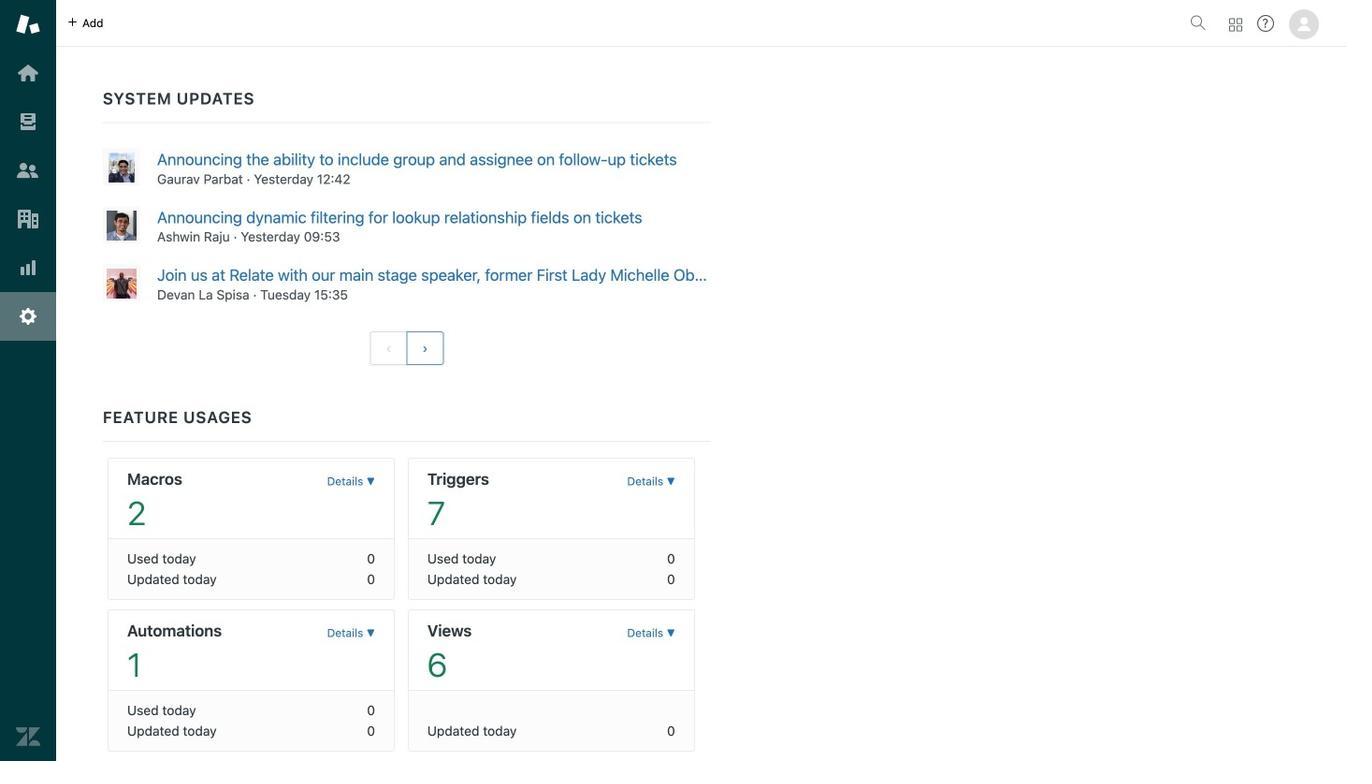 Task type: locate. For each thing, give the bounding box(es) containing it.
views image
[[16, 110, 40, 134]]

main element
[[0, 0, 56, 761]]

zendesk products image
[[1230, 18, 1243, 31]]

get help image
[[1258, 15, 1275, 32]]



Task type: vqa. For each thing, say whether or not it's contained in the screenshot.
'tab list'
no



Task type: describe. For each thing, give the bounding box(es) containing it.
zendesk image
[[16, 725, 40, 749]]

get started image
[[16, 61, 40, 85]]

organizations image
[[16, 207, 40, 231]]

reporting image
[[16, 256, 40, 280]]

admin image
[[16, 304, 40, 329]]

zendesk support image
[[16, 12, 40, 37]]

customers image
[[16, 158, 40, 183]]



